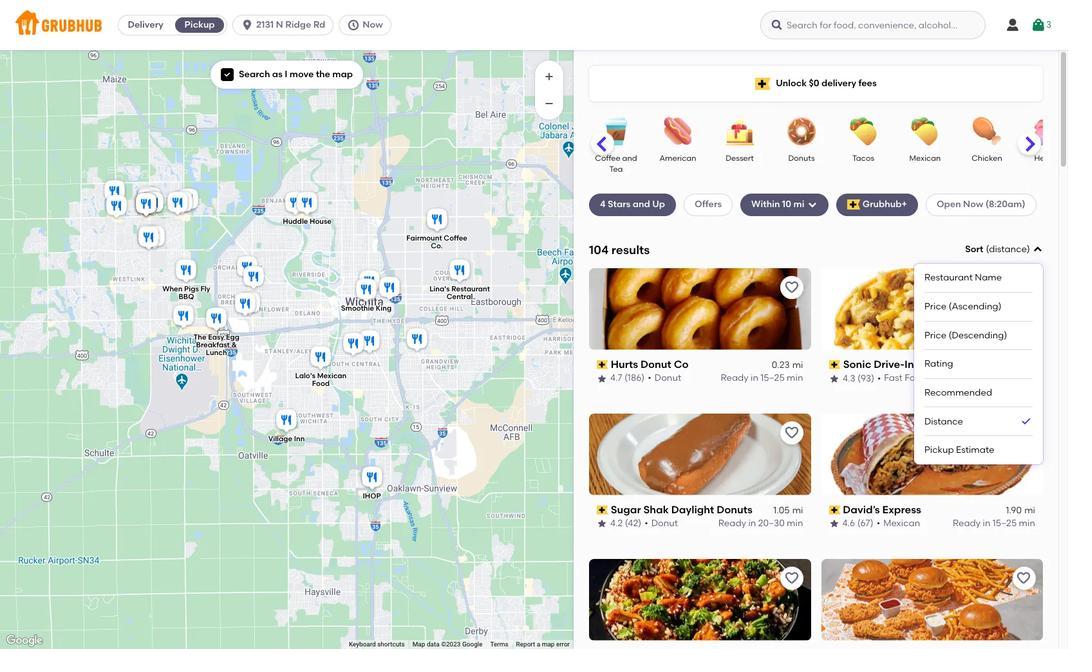 Task type: describe. For each thing, give the bounding box(es) containing it.
pickup estimate
[[925, 445, 995, 456]]

price for price (ascending)
[[925, 301, 947, 312]]

distance
[[989, 244, 1027, 255]]

old chicago pizza + taproom image
[[137, 185, 163, 213]]

distance
[[925, 416, 963, 427]]

2131 n ridge rd
[[256, 19, 325, 30]]

pickup button
[[173, 15, 227, 35]]

the
[[193, 333, 206, 341]]

fees
[[859, 78, 877, 89]]

wichita brewing company image
[[136, 223, 161, 251]]

spear's restaurant & pie shop image
[[232, 291, 258, 319]]

within 10 mi
[[752, 199, 805, 210]]

report a map error link
[[516, 641, 570, 648]]

save this restaurant button for 4.3 (93)
[[1012, 276, 1035, 299]]

food for fast
[[905, 373, 927, 384]]

mi for david's express
[[1025, 505, 1035, 516]]

4 stars and up
[[600, 199, 665, 210]]

• donut for shak
[[645, 519, 678, 529]]

ready in 20–30 min for fast food
[[951, 373, 1035, 384]]

huddle
[[283, 217, 308, 226]]

popeyes logo image
[[821, 559, 1043, 641]]

ready for sugar shak daylight donuts
[[719, 519, 746, 529]]

(8:20am)
[[986, 199, 1026, 210]]

map
[[413, 641, 425, 648]]

save this restaurant image for • fast food
[[1016, 280, 1032, 295]]

los cocos mexican restaurant image
[[136, 224, 161, 253]]

sonic drive-in
[[843, 359, 914, 371]]

data
[[427, 641, 440, 648]]

(descending)
[[949, 330, 1007, 341]]

in for david's express
[[983, 519, 991, 529]]

4.6 (67)
[[843, 519, 874, 529]]

save this restaurant button for 4.7 (186)
[[780, 276, 803, 299]]

pizza ranch image
[[133, 191, 159, 219]]

village inn
[[268, 435, 304, 443]]

104 results
[[589, 242, 650, 257]]

sugar
[[611, 504, 641, 516]]

4.3
[[843, 373, 855, 384]]

when pigs fly bbq image
[[173, 257, 199, 286]]

• mexican
[[877, 519, 920, 529]]

ridge
[[285, 19, 311, 30]]

save this restaurant image for • mexican
[[1016, 425, 1032, 441]]

©2023
[[441, 641, 461, 648]]

terms
[[490, 641, 508, 648]]

fast
[[884, 373, 903, 384]]

dessert
[[726, 154, 754, 163]]

ihop
[[363, 492, 381, 501]]

search as i move the map
[[239, 69, 353, 80]]

star icon image for david's express
[[829, 519, 839, 530]]

4.7 (186)
[[610, 373, 645, 384]]

lalo's mexican food
[[295, 372, 346, 388]]

shak
[[644, 504, 669, 516]]

mexican for lalo's mexican food
[[317, 372, 346, 380]]

village
[[268, 435, 292, 443]]

donuts image
[[779, 117, 824, 146]]

panera bread logo image
[[589, 559, 811, 641]]

star icon image for hurts donut co
[[597, 374, 607, 384]]

the
[[316, 69, 330, 80]]

rd
[[313, 19, 325, 30]]

1.05 mi
[[773, 505, 803, 516]]

unlock $0 delivery fees
[[776, 78, 877, 89]]

4.3 (93)
[[843, 373, 874, 384]]

pigs
[[184, 285, 199, 293]]

4.7
[[610, 373, 622, 384]]

report a map error
[[516, 641, 570, 648]]

&
[[231, 341, 237, 349]]

sort
[[965, 244, 984, 255]]

mexican image
[[903, 117, 948, 146]]

freddy's frozen custard & steakburgers image
[[140, 190, 166, 218]]

sonic
[[843, 359, 871, 371]]

shortcuts
[[377, 641, 405, 648]]

svg image inside now button
[[347, 19, 360, 32]]

fairmount
[[406, 234, 442, 242]]

as
[[272, 69, 283, 80]]

and inside coffee and tea
[[622, 154, 637, 163]]

move
[[290, 69, 314, 80]]

now inside now button
[[363, 19, 383, 30]]

drive-
[[874, 359, 904, 371]]

offers
[[695, 199, 722, 210]]

stars
[[608, 199, 631, 210]]

chicken image
[[965, 117, 1010, 146]]

co
[[674, 359, 689, 371]]

1.05
[[773, 505, 790, 516]]

restaurant inside list box
[[925, 273, 973, 284]]

name
[[975, 273, 1002, 284]]

price (descending)
[[925, 330, 1007, 341]]

sugar shak daylight donuts image
[[133, 191, 159, 219]]

food for mexican
[[312, 379, 329, 388]]

david's express image
[[103, 193, 129, 221]]

save this restaurant image
[[784, 425, 799, 441]]

sonic drive-in logo image
[[821, 268, 1043, 350]]

ihop image
[[359, 465, 385, 493]]

papa johns image
[[134, 187, 160, 215]]

sort ( distance )
[[965, 244, 1030, 255]]

subscription pass image for david's express
[[829, 506, 840, 515]]

(67)
[[857, 519, 874, 529]]

the easy egg breakfast & lunch image
[[203, 306, 229, 334]]

lina's
[[429, 285, 450, 293]]

i
[[285, 69, 287, 80]]

4
[[600, 199, 606, 210]]

bbq
[[178, 293, 194, 301]]

2131 n ridge rd button
[[233, 15, 339, 35]]

keyboard shortcuts
[[349, 641, 405, 648]]

3 button
[[1031, 14, 1052, 37]]

terms link
[[490, 641, 508, 648]]

daylight
[[671, 504, 714, 516]]

)
[[1027, 244, 1030, 255]]

checkout
[[959, 504, 1002, 515]]

kfc image
[[169, 189, 195, 217]]

ready for hurts donut co
[[721, 373, 749, 384]]

unlock
[[776, 78, 807, 89]]

min up 'check icon'
[[1019, 373, 1035, 384]]

subway® 10907-0 image
[[282, 190, 308, 218]]

tacos image
[[841, 117, 886, 146]]

fairmount coffee co. image
[[424, 206, 450, 235]]

check icon image
[[1020, 416, 1033, 428]]

easy
[[208, 333, 224, 341]]

0 vertical spatial donut
[[641, 359, 671, 371]]

1 horizontal spatial svg image
[[807, 200, 817, 210]]

mexican for • mexican
[[884, 519, 920, 529]]

none field containing sort
[[914, 243, 1043, 465]]

healthy image
[[1026, 117, 1068, 146]]

restaurant inside lina's restaurant central
[[451, 285, 490, 293]]

min for david's express
[[1019, 519, 1035, 529]]

• for sugar shak daylight donuts
[[645, 519, 648, 529]]

coffee inside fairmount coffee co.
[[444, 234, 467, 242]]

mi right 10
[[794, 199, 805, 210]]

pickup for pickup
[[185, 19, 215, 30]]

ready for david's express
[[953, 519, 981, 529]]

popeyes image
[[234, 254, 260, 282]]

coffee and tea
[[595, 154, 637, 174]]

price for price (descending)
[[925, 330, 947, 341]]

huddle house
[[283, 217, 331, 226]]

cracker barrel image
[[170, 303, 196, 331]]

15–25 for david's express
[[993, 519, 1017, 529]]

2131
[[256, 19, 274, 30]]

min for hurts donut co
[[787, 373, 803, 384]]

delivery
[[822, 78, 856, 89]]

david's express
[[843, 504, 921, 516]]

tacos y gorditas torres image
[[356, 328, 382, 356]]

subscription pass image for hurts donut co
[[597, 361, 608, 370]]

donut for donut
[[655, 373, 681, 384]]



Task type: locate. For each thing, give the bounding box(es) containing it.
1 horizontal spatial grubhub plus flag logo image
[[847, 200, 860, 210]]

ready in 15–25 min for david's express
[[953, 519, 1035, 529]]

0 vertical spatial svg image
[[223, 71, 231, 79]]

proceed
[[909, 504, 946, 515]]

1 vertical spatial pickup
[[925, 445, 954, 456]]

• right (42)
[[645, 519, 648, 529]]

and up tea
[[622, 154, 637, 163]]

mi right 1.05
[[792, 505, 803, 516]]

donuts down donuts image on the right top of the page
[[788, 154, 815, 163]]

distance option
[[925, 408, 1033, 437]]

mi right 1.90
[[1025, 505, 1035, 516]]

delivery
[[128, 19, 163, 30]]

mexican down mexican image
[[910, 154, 941, 163]]

egg cetera image
[[356, 268, 382, 297]]

1 vertical spatial mexican
[[317, 372, 346, 380]]

min down 1.90 mi
[[1019, 519, 1035, 529]]

0 vertical spatial grubhub plus flag logo image
[[755, 78, 771, 90]]

1 vertical spatial donuts
[[717, 504, 753, 516]]

star icon image down subscription pass icon
[[829, 374, 839, 384]]

1 horizontal spatial ready in 15–25 min
[[953, 519, 1035, 529]]

and left the up
[[633, 199, 650, 210]]

pickup right delivery button
[[185, 19, 215, 30]]

sugar shak daylight donuts
[[611, 504, 753, 516]]

1 vertical spatial 20–30
[[758, 519, 785, 529]]

the popcorner image
[[133, 191, 159, 219]]

pickup for pickup estimate
[[925, 445, 954, 456]]

hibachi boy image
[[135, 184, 161, 213]]

sugar shak daylight donuts logo image
[[589, 414, 811, 496]]

svg image inside 3 button
[[1031, 17, 1046, 33]]

0 horizontal spatial donuts
[[717, 504, 753, 516]]

fairmount coffee co.
[[406, 234, 467, 250]]

food down the in
[[905, 373, 927, 384]]

list box containing restaurant name
[[925, 264, 1033, 465]]

open
[[937, 199, 961, 210]]

0 horizontal spatial grubhub plus flag logo image
[[755, 78, 771, 90]]

0 horizontal spatial svg image
[[223, 71, 231, 79]]

0 horizontal spatial 20–30
[[758, 519, 785, 529]]

donuts right daylight
[[717, 504, 753, 516]]

mexican
[[910, 154, 941, 163], [317, 372, 346, 380], [884, 519, 920, 529]]

• fast food
[[877, 373, 927, 384]]

save this restaurant button for 4.2 (42)
[[780, 422, 803, 445]]

1 horizontal spatial now
[[963, 199, 984, 210]]

map region
[[0, 0, 595, 650]]

• for david's express
[[877, 519, 880, 529]]

hurts donut co image
[[175, 186, 201, 215]]

• for hurts donut co
[[648, 373, 652, 384]]

1 horizontal spatial map
[[542, 641, 555, 648]]

ready in 15–25 min
[[721, 373, 803, 384], [953, 519, 1035, 529]]

15–25 down 1.90
[[993, 519, 1017, 529]]

0 vertical spatial ready in 15–25 min
[[721, 373, 803, 384]]

subscription pass image left david's
[[829, 506, 840, 515]]

20–30 for • fast food
[[990, 373, 1017, 384]]

• right (67)
[[877, 519, 880, 529]]

0 horizontal spatial ready in 15–25 min
[[721, 373, 803, 384]]

restaurant
[[925, 273, 973, 284], [451, 285, 490, 293]]

list box
[[925, 264, 1033, 465]]

now right open
[[963, 199, 984, 210]]

1 vertical spatial ready in 15–25 min
[[953, 519, 1035, 529]]

sonic drive-in image
[[139, 190, 165, 218]]

(ascending)
[[949, 301, 1002, 312]]

chicken
[[972, 154, 1002, 163]]

donut
[[641, 359, 671, 371], [655, 373, 681, 384], [651, 519, 678, 529]]

grubhub plus flag logo image for unlock $0 delivery fees
[[755, 78, 771, 90]]

subscription pass image
[[829, 361, 840, 370]]

keyboard
[[349, 641, 376, 648]]

mi right 0.23
[[792, 360, 803, 371]]

food down the lalo's mexican food icon
[[312, 379, 329, 388]]

main navigation navigation
[[0, 0, 1068, 50]]

don taco stop mexican fast food image
[[340, 331, 366, 359]]

0 vertical spatial pickup
[[185, 19, 215, 30]]

donut for shak
[[651, 519, 678, 529]]

panera bread image
[[101, 178, 127, 206]]

15–25 down 0.23
[[761, 373, 785, 384]]

subscription pass image
[[597, 361, 608, 370], [597, 506, 608, 515], [829, 506, 840, 515]]

0 vertical spatial 20–30
[[990, 373, 1017, 384]]

min down 0.23 mi
[[787, 373, 803, 384]]

donut left co
[[641, 359, 671, 371]]

star icon image left 4.2
[[597, 519, 607, 530]]

save this restaurant image
[[784, 280, 799, 295], [1016, 280, 1032, 295], [1016, 425, 1032, 441], [784, 571, 799, 586], [1016, 571, 1032, 586]]

1 horizontal spatial coffee
[[595, 154, 621, 163]]

lina's restaurant central image
[[447, 257, 472, 286]]

proceed to checkout button
[[869, 499, 1042, 522]]

price (ascending)
[[925, 301, 1002, 312]]

the donut whole image
[[376, 275, 402, 303]]

2 vertical spatial donut
[[651, 519, 678, 529]]

• donut down shak on the bottom right of the page
[[645, 519, 678, 529]]

oasis lounge image
[[237, 290, 262, 318]]

delivery button
[[119, 15, 173, 35]]

4.6
[[843, 519, 855, 529]]

• donut down hurts donut co
[[648, 373, 681, 384]]

ready in 15–25 min down checkout
[[953, 519, 1035, 529]]

• donut for donut
[[648, 373, 681, 384]]

subscription pass image left hurts
[[597, 361, 608, 370]]

ready in 15–25 min down 0.23
[[721, 373, 803, 384]]

star icon image left the 4.6
[[829, 519, 839, 530]]

0 vertical spatial map
[[332, 69, 353, 80]]

restaurant up 'price (ascending)'
[[925, 273, 973, 284]]

pickup inside list box
[[925, 445, 954, 456]]

pickup inside button
[[185, 19, 215, 30]]

open now (8:20am)
[[937, 199, 1026, 210]]

coffee and tea image
[[594, 117, 639, 146]]

1 horizontal spatial pickup
[[925, 445, 954, 456]]

$0
[[809, 78, 819, 89]]

0.23 mi
[[772, 360, 803, 371]]

minus icon image
[[543, 97, 556, 110]]

now button
[[339, 15, 396, 35]]

now right rd
[[363, 19, 383, 30]]

1 horizontal spatial ready in 20–30 min
[[951, 373, 1035, 384]]

grubhub plus flag logo image for grubhub+
[[847, 200, 860, 210]]

min down 1.05 mi
[[787, 519, 803, 529]]

map right a
[[542, 641, 555, 648]]

in
[[751, 373, 759, 384], [981, 373, 988, 384], [748, 519, 756, 529], [983, 519, 991, 529]]

price up rating
[[925, 330, 947, 341]]

hurts
[[611, 359, 638, 371]]

crispy donuts wichita image
[[241, 264, 266, 292]]

mi for hurts donut co
[[792, 360, 803, 371]]

inn
[[294, 435, 304, 443]]

food inside lalo's mexican food
[[312, 379, 329, 388]]

20–30 for • donut
[[758, 519, 785, 529]]

4.2 (42)
[[610, 519, 641, 529]]

1 horizontal spatial food
[[905, 373, 927, 384]]

up
[[652, 199, 665, 210]]

mexican right lalo's
[[317, 372, 346, 380]]

grubhub plus flag logo image
[[755, 78, 771, 90], [847, 200, 860, 210]]

0 horizontal spatial map
[[332, 69, 353, 80]]

•
[[648, 373, 652, 384], [877, 373, 881, 384], [645, 519, 648, 529], [877, 519, 880, 529]]

sonic drive-in link
[[829, 358, 1035, 372]]

smoothie
[[341, 304, 374, 313]]

pickup down distance
[[925, 445, 954, 456]]

0 horizontal spatial food
[[312, 379, 329, 388]]

(186)
[[625, 373, 645, 384]]

1 vertical spatial restaurant
[[451, 285, 490, 293]]

david's express logo image
[[821, 414, 1043, 496]]

svg image
[[223, 71, 231, 79], [807, 200, 817, 210]]

0 vertical spatial price
[[925, 301, 947, 312]]

tacos
[[853, 154, 874, 163]]

grubhub plus flag logo image left unlock on the top of the page
[[755, 78, 771, 90]]

recommended
[[925, 387, 992, 398]]

report
[[516, 641, 535, 648]]

1 vertical spatial 15–25
[[993, 519, 1017, 529]]

ready in 20–30 min down 1.05
[[719, 519, 803, 529]]

in for sugar shak daylight donuts
[[748, 519, 756, 529]]

2 vertical spatial mexican
[[884, 519, 920, 529]]

0 vertical spatial and
[[622, 154, 637, 163]]

1 vertical spatial • donut
[[645, 519, 678, 529]]

village inn image
[[273, 407, 299, 436]]

egg
[[226, 333, 239, 341]]

1 vertical spatial ready in 20–30 min
[[719, 519, 803, 529]]

star icon image for sugar shak daylight donuts
[[597, 519, 607, 530]]

2 price from the top
[[925, 330, 947, 341]]

coffee up tea
[[595, 154, 621, 163]]

map right the the
[[332, 69, 353, 80]]

4.2
[[610, 519, 623, 529]]

price
[[925, 301, 947, 312], [925, 330, 947, 341]]

restaurant right lina's
[[451, 285, 490, 293]]

save this restaurant image for • donut
[[784, 280, 799, 295]]

0 vertical spatial coffee
[[595, 154, 621, 163]]

1 price from the top
[[925, 301, 947, 312]]

mi for sugar shak daylight donuts
[[792, 505, 803, 516]]

google
[[462, 641, 483, 648]]

1 horizontal spatial restaurant
[[925, 273, 973, 284]]

svg image right 10
[[807, 200, 817, 210]]

ready in 20–30 min up recommended
[[951, 373, 1035, 384]]

donut down co
[[655, 373, 681, 384]]

keyboard shortcuts button
[[349, 641, 405, 650]]

jimmie's diner image
[[404, 326, 430, 354]]

0 vertical spatial restaurant
[[925, 273, 973, 284]]

subscription pass image for sugar shak daylight donuts
[[597, 506, 608, 515]]

google image
[[3, 633, 46, 650]]

0 vertical spatial ready in 20–30 min
[[951, 373, 1035, 384]]

and
[[622, 154, 637, 163], [633, 199, 650, 210]]

• right (93)
[[877, 373, 881, 384]]

15–25
[[761, 373, 785, 384], [993, 519, 1017, 529]]

ready in 20–30 min for donut
[[719, 519, 803, 529]]

coffee
[[595, 154, 621, 163], [444, 234, 467, 242]]

king
[[376, 304, 391, 313]]

hurts donut co
[[611, 359, 689, 371]]

0 vertical spatial now
[[363, 19, 383, 30]]

a
[[537, 641, 540, 648]]

map data ©2023 google
[[413, 641, 483, 648]]

1 vertical spatial and
[[633, 199, 650, 210]]

0 vertical spatial mexican
[[910, 154, 941, 163]]

0 vertical spatial • donut
[[648, 373, 681, 384]]

jason's deli image
[[165, 190, 190, 218]]

None field
[[914, 243, 1043, 465]]

coffee right "co."
[[444, 234, 467, 242]]

lunch
[[206, 349, 227, 357]]

0 horizontal spatial restaurant
[[451, 285, 490, 293]]

1 vertical spatial grubhub plus flag logo image
[[847, 200, 860, 210]]

tea
[[609, 165, 623, 174]]

1 vertical spatial donut
[[655, 373, 681, 384]]

1 horizontal spatial 20–30
[[990, 373, 1017, 384]]

1 vertical spatial now
[[963, 199, 984, 210]]

0 horizontal spatial ready in 20–30 min
[[719, 519, 803, 529]]

grubhub plus flag logo image left grubhub+
[[847, 200, 860, 210]]

1 vertical spatial price
[[925, 330, 947, 341]]

mi
[[794, 199, 805, 210], [792, 360, 803, 371], [792, 505, 803, 516], [1025, 505, 1035, 516]]

1 horizontal spatial donuts
[[788, 154, 815, 163]]

dessert image
[[717, 117, 762, 146]]

1 vertical spatial map
[[542, 641, 555, 648]]

central
[[446, 292, 473, 301]]

ready in 15–25 min for hurts donut co
[[721, 373, 803, 384]]

(
[[986, 244, 989, 255]]

star icon image
[[597, 374, 607, 384], [829, 374, 839, 384], [597, 519, 607, 530], [829, 519, 839, 530]]

mexican down express
[[884, 519, 920, 529]]

search
[[239, 69, 270, 80]]

svg image
[[1005, 17, 1021, 33], [1031, 17, 1046, 33], [241, 19, 254, 32], [347, 19, 360, 32], [771, 19, 784, 32], [1033, 245, 1043, 255]]

svg image inside 2131 n ridge rd button
[[241, 19, 254, 32]]

0 vertical spatial donuts
[[788, 154, 815, 163]]

(93)
[[857, 373, 874, 384]]

(42)
[[625, 519, 641, 529]]

restaurant name
[[925, 273, 1002, 284]]

plus icon image
[[543, 70, 556, 83]]

0 vertical spatial 15–25
[[761, 373, 785, 384]]

express
[[883, 504, 921, 516]]

0 horizontal spatial pickup
[[185, 19, 215, 30]]

svg image left search
[[223, 71, 231, 79]]

Search for food, convenience, alcohol... search field
[[760, 11, 986, 39]]

hurts donut co logo image
[[589, 268, 811, 350]]

20–30 up recommended
[[990, 373, 1017, 384]]

lalo's
[[295, 372, 315, 380]]

grubhub+
[[863, 199, 907, 210]]

20–30 down 1.05
[[758, 519, 785, 529]]

1 vertical spatial svg image
[[807, 200, 817, 210]]

the easy egg breakfast & lunch
[[193, 333, 239, 357]]

american image
[[656, 117, 701, 146]]

coffee inside coffee and tea
[[595, 154, 621, 163]]

smoothie king image
[[353, 277, 379, 305]]

1 vertical spatial coffee
[[444, 234, 467, 242]]

min for sugar shak daylight donuts
[[787, 519, 803, 529]]

proceed to checkout
[[909, 504, 1002, 515]]

fly
[[200, 285, 210, 293]]

estimate
[[956, 445, 995, 456]]

mexican inside lalo's mexican food
[[317, 372, 346, 380]]

subscription pass image left sugar
[[597, 506, 608, 515]]

0 horizontal spatial 15–25
[[761, 373, 785, 384]]

now
[[363, 19, 383, 30], [963, 199, 984, 210]]

ninza sushi bar image
[[141, 224, 167, 252]]

star icon image left the 4.7
[[597, 374, 607, 384]]

• down hurts donut co
[[648, 373, 652, 384]]

15–25 for hurts donut co
[[761, 373, 785, 384]]

save this restaurant button for 4.6 (67)
[[1012, 422, 1035, 445]]

in
[[904, 359, 914, 371]]

lalo's mexican food image
[[307, 344, 333, 373]]

huddle house image
[[294, 190, 320, 218]]

price left (ascending)
[[925, 301, 947, 312]]

in for hurts donut co
[[751, 373, 759, 384]]

david's
[[843, 504, 880, 516]]

0 horizontal spatial now
[[363, 19, 383, 30]]

1 horizontal spatial 15–25
[[993, 519, 1017, 529]]

0 horizontal spatial coffee
[[444, 234, 467, 242]]

donut down shak on the bottom right of the page
[[651, 519, 678, 529]]

co.
[[431, 242, 443, 250]]



Task type: vqa. For each thing, say whether or not it's contained in the screenshot.
Quantity 10 max
no



